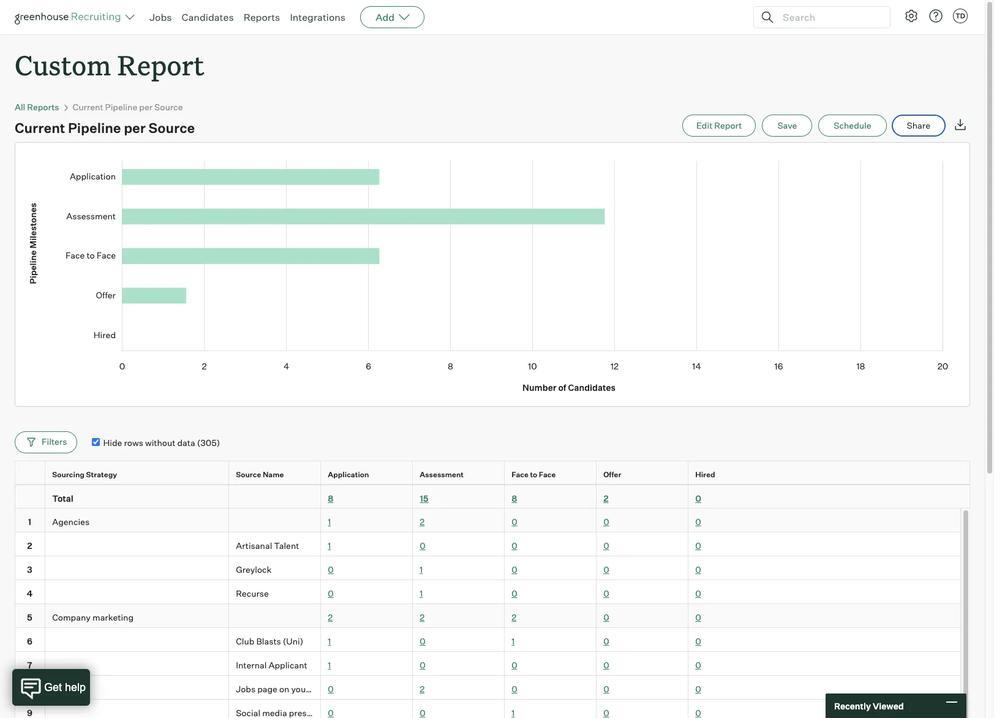 Task type: locate. For each thing, give the bounding box(es) containing it.
face right to
[[539, 470, 556, 479]]

greenhouse recruiting image
[[15, 10, 125, 25]]

7 row from the top
[[15, 604, 961, 628]]

custom
[[15, 47, 111, 83]]

Hide rows without data (305) checkbox
[[92, 438, 100, 446]]

8 link
[[328, 493, 334, 504], [512, 493, 517, 504]]

column header down the filter image
[[15, 462, 48, 488]]

1 horizontal spatial report
[[715, 120, 742, 131]]

reports
[[244, 11, 280, 23], [27, 102, 59, 112]]

jobs left candidates "link"
[[150, 11, 172, 23]]

3
[[27, 565, 32, 575]]

agencies
[[52, 517, 90, 527]]

without
[[145, 437, 176, 448]]

share button
[[892, 115, 946, 137]]

add button
[[360, 6, 425, 28]]

on
[[279, 684, 289, 694]]

0 horizontal spatial 8 link
[[328, 493, 334, 504]]

schedule
[[834, 120, 872, 131]]

row containing 2
[[15, 533, 961, 556]]

2 vertical spatial source
[[236, 470, 261, 479]]

source
[[154, 102, 183, 112], [149, 120, 195, 136], [236, 470, 261, 479]]

viewed
[[873, 701, 904, 711]]

1 link
[[328, 517, 331, 527], [328, 541, 331, 551], [420, 565, 423, 575], [420, 588, 423, 599], [328, 636, 331, 647], [512, 636, 515, 647], [328, 660, 331, 671]]

filters
[[42, 436, 67, 446]]

current down all reports link
[[15, 120, 65, 136]]

current down custom report
[[73, 102, 103, 112]]

cell
[[229, 509, 321, 533], [45, 533, 229, 556], [45, 556, 229, 580], [45, 580, 229, 604], [229, 604, 321, 628], [45, 628, 229, 652], [15, 700, 45, 718]]

10 row from the top
[[15, 676, 961, 700]]

3 row from the top
[[15, 509, 961, 533]]

current pipeline per source
[[73, 102, 183, 112], [15, 120, 195, 136]]

1
[[28, 517, 31, 527], [328, 517, 331, 527], [328, 541, 331, 551], [420, 565, 423, 575], [420, 588, 423, 599], [328, 636, 331, 647], [512, 636, 515, 647], [328, 660, 331, 671]]

row
[[15, 461, 971, 488], [15, 485, 971, 509], [15, 509, 961, 533], [15, 533, 961, 556], [15, 556, 961, 580], [15, 580, 961, 604], [15, 604, 961, 628], [15, 628, 961, 652], [15, 652, 961, 676], [15, 676, 961, 700], [15, 700, 961, 718]]

1 row from the top
[[15, 461, 971, 488]]

reports right all
[[27, 102, 59, 112]]

column header
[[15, 462, 48, 488], [15, 485, 45, 508], [229, 485, 321, 508]]

sourcing
[[52, 470, 85, 479]]

4 row from the top
[[15, 533, 961, 556]]

marketing
[[92, 612, 134, 623]]

application column header
[[321, 462, 415, 488]]

0 horizontal spatial face
[[512, 470, 529, 479]]

to
[[530, 470, 538, 479]]

pipeline
[[105, 102, 137, 112], [68, 120, 121, 136]]

table
[[15, 461, 971, 718]]

total
[[52, 493, 73, 504]]

artisanal talent
[[236, 541, 299, 551]]

1 horizontal spatial current
[[73, 102, 103, 112]]

0 vertical spatial jobs
[[150, 11, 172, 23]]

report right edit
[[715, 120, 742, 131]]

pipeline down custom report
[[105, 102, 137, 112]]

6
[[27, 636, 32, 647]]

1 vertical spatial source
[[149, 120, 195, 136]]

all reports link
[[15, 102, 59, 112]]

save button
[[763, 115, 813, 137]]

8 down the face to face
[[512, 493, 517, 504]]

1 8 link from the left
[[328, 493, 334, 504]]

1 vertical spatial reports
[[27, 102, 59, 112]]

0 horizontal spatial jobs
[[150, 11, 172, 23]]

6 row from the top
[[15, 580, 961, 604]]

save
[[778, 120, 797, 131]]

hide rows without data (305)
[[103, 437, 220, 448]]

1 horizontal spatial face
[[539, 470, 556, 479]]

row containing 3
[[15, 556, 961, 580]]

8 link down the face to face
[[512, 493, 517, 504]]

td
[[956, 12, 966, 20]]

8 down 7
[[27, 684, 32, 694]]

hide
[[103, 437, 122, 448]]

2 link
[[604, 493, 609, 504], [420, 517, 425, 527], [328, 612, 333, 623], [420, 612, 425, 623], [512, 612, 517, 623], [420, 684, 425, 694]]

1 inside cell
[[28, 517, 31, 527]]

0 link
[[696, 493, 702, 504], [512, 517, 518, 527], [604, 517, 609, 527], [696, 517, 701, 527], [420, 541, 426, 551], [512, 541, 518, 551], [604, 541, 609, 551], [696, 541, 701, 551], [328, 565, 334, 575], [512, 565, 518, 575], [604, 565, 609, 575], [696, 565, 701, 575], [328, 588, 334, 599], [512, 588, 518, 599], [604, 588, 609, 599], [696, 588, 701, 599], [604, 612, 609, 623], [696, 612, 701, 623], [420, 636, 426, 647], [604, 636, 609, 647], [696, 636, 701, 647], [420, 660, 426, 671], [512, 660, 518, 671], [604, 660, 609, 671], [696, 660, 701, 671], [328, 684, 334, 694], [512, 684, 518, 694], [604, 684, 609, 694], [696, 684, 701, 694]]

8
[[328, 493, 334, 504], [512, 493, 517, 504], [27, 684, 32, 694]]

8 inside 8 cell
[[27, 684, 32, 694]]

club blasts (uni)
[[236, 636, 303, 647]]

report down jobs link
[[117, 47, 204, 83]]

per down current pipeline per source link
[[124, 120, 146, 136]]

reports right candidates "link"
[[244, 11, 280, 23]]

9 row from the top
[[15, 652, 961, 676]]

report
[[117, 47, 204, 83], [715, 120, 742, 131]]

0 horizontal spatial 8
[[27, 684, 32, 694]]

download image
[[953, 117, 968, 132]]

greylock
[[236, 565, 272, 575]]

custom report
[[15, 47, 204, 83]]

1 horizontal spatial reports
[[244, 11, 280, 23]]

total column header
[[45, 485, 229, 508]]

candidates link
[[182, 11, 234, 23]]

8 for 8 cell
[[27, 684, 32, 694]]

column header down name
[[229, 485, 321, 508]]

company
[[52, 612, 91, 623]]

2 horizontal spatial 8
[[512, 493, 517, 504]]

8 down the "application"
[[328, 493, 334, 504]]

1 horizontal spatial jobs
[[236, 684, 256, 694]]

0 vertical spatial current pipeline per source
[[73, 102, 183, 112]]

current pipeline per source down current pipeline per source link
[[15, 120, 195, 136]]

table containing total
[[15, 461, 971, 718]]

column header for the total column header
[[15, 485, 45, 508]]

8 cell
[[15, 676, 45, 700]]

name
[[263, 470, 284, 479]]

face
[[512, 470, 529, 479], [539, 470, 556, 479]]

column header up 1 cell
[[15, 485, 45, 508]]

current
[[73, 102, 103, 112], [15, 120, 65, 136]]

jobs left page
[[236, 684, 256, 694]]

8 row from the top
[[15, 628, 961, 652]]

0 vertical spatial report
[[117, 47, 204, 83]]

edit report
[[697, 120, 742, 131]]

(uni)
[[283, 636, 303, 647]]

report for edit report
[[715, 120, 742, 131]]

(305)
[[197, 437, 220, 448]]

jobs
[[150, 11, 172, 23], [236, 684, 256, 694]]

face to face
[[512, 470, 556, 479]]

td button
[[951, 6, 971, 26]]

0
[[696, 493, 702, 504], [512, 517, 518, 527], [604, 517, 609, 527], [696, 517, 701, 527], [420, 541, 426, 551], [512, 541, 518, 551], [604, 541, 609, 551], [696, 541, 701, 551], [328, 565, 334, 575], [512, 565, 518, 575], [604, 565, 609, 575], [696, 565, 701, 575], [328, 588, 334, 599], [512, 588, 518, 599], [604, 588, 609, 599], [696, 588, 701, 599], [604, 612, 609, 623], [696, 612, 701, 623], [420, 636, 426, 647], [604, 636, 609, 647], [696, 636, 701, 647], [420, 660, 426, 671], [512, 660, 518, 671], [604, 660, 609, 671], [696, 660, 701, 671], [328, 684, 334, 694], [512, 684, 518, 694], [604, 684, 609, 694], [696, 684, 701, 694]]

jobs for jobs
[[150, 11, 172, 23]]

company marketing
[[52, 612, 134, 623]]

2
[[604, 493, 609, 504], [420, 517, 425, 527], [27, 541, 32, 551], [328, 612, 333, 623], [420, 612, 425, 623], [512, 612, 517, 623], [420, 684, 425, 694]]

5 cell
[[15, 604, 45, 628]]

per
[[139, 102, 153, 112], [124, 120, 146, 136]]

8 for second 8 link from right
[[328, 493, 334, 504]]

jobs for jobs page on your website
[[236, 684, 256, 694]]

1 vertical spatial jobs
[[236, 684, 256, 694]]

5 row from the top
[[15, 556, 961, 580]]

0 horizontal spatial current
[[15, 120, 65, 136]]

4
[[27, 588, 33, 599]]

0 vertical spatial reports
[[244, 11, 280, 23]]

0 horizontal spatial reports
[[27, 102, 59, 112]]

share
[[907, 120, 931, 131]]

recurse
[[236, 588, 269, 599]]

Search text field
[[780, 8, 879, 26]]

2 row from the top
[[15, 485, 971, 509]]

face left to
[[512, 470, 529, 479]]

1 vertical spatial current
[[15, 120, 65, 136]]

2 cell
[[15, 533, 45, 556]]

0 horizontal spatial report
[[117, 47, 204, 83]]

current pipeline per source down custom report
[[73, 102, 183, 112]]

8 link down the "application"
[[328, 493, 334, 504]]

11 row from the top
[[15, 700, 961, 718]]

1 horizontal spatial 8
[[328, 493, 334, 504]]

source name
[[236, 470, 284, 479]]

1 horizontal spatial 8 link
[[512, 493, 517, 504]]

7 cell
[[15, 652, 45, 676]]

6 cell
[[15, 628, 45, 652]]

per down custom report
[[139, 102, 153, 112]]

0 vertical spatial source
[[154, 102, 183, 112]]

pipeline down current pipeline per source link
[[68, 120, 121, 136]]

1 vertical spatial report
[[715, 120, 742, 131]]



Task type: describe. For each thing, give the bounding box(es) containing it.
3 cell
[[15, 556, 45, 580]]

edit
[[697, 120, 713, 131]]

applicant
[[269, 660, 307, 671]]

row containing sourcing strategy
[[15, 461, 971, 488]]

add
[[376, 11, 395, 23]]

offer
[[604, 470, 622, 479]]

0 vertical spatial current
[[73, 102, 103, 112]]

row containing 5
[[15, 604, 961, 628]]

strategy
[[86, 470, 117, 479]]

face to face column header
[[505, 462, 599, 488]]

internal applicant
[[236, 660, 307, 671]]

jobs page on your website
[[236, 684, 342, 694]]

application
[[328, 470, 369, 479]]

current pipeline per source link
[[73, 102, 183, 112]]

1 vertical spatial current pipeline per source
[[15, 120, 195, 136]]

8 for second 8 link from the left
[[512, 493, 517, 504]]

filter image
[[25, 436, 36, 447]]

artisanal
[[236, 541, 272, 551]]

0 vertical spatial per
[[139, 102, 153, 112]]

recently
[[835, 701, 871, 711]]

integrations
[[290, 11, 346, 23]]

2 inside cell
[[27, 541, 32, 551]]

15
[[420, 493, 429, 504]]

1 cell
[[15, 509, 45, 533]]

offer column header
[[597, 462, 691, 488]]

blasts
[[256, 636, 281, 647]]

row containing 1
[[15, 509, 961, 533]]

7
[[27, 660, 32, 671]]

source name column header
[[229, 462, 324, 488]]

talent
[[274, 541, 299, 551]]

page
[[257, 684, 278, 694]]

all
[[15, 102, 25, 112]]

row containing 6
[[15, 628, 961, 652]]

1 vertical spatial pipeline
[[68, 120, 121, 136]]

1 face from the left
[[512, 470, 529, 479]]

0 vertical spatial pipeline
[[105, 102, 137, 112]]

your
[[291, 684, 309, 694]]

edit report link
[[683, 115, 756, 137]]

reports link
[[244, 11, 280, 23]]

sourcing strategy column header
[[45, 462, 232, 488]]

15 link
[[420, 493, 429, 504]]

column header for sourcing strategy column header
[[15, 462, 48, 488]]

2 face from the left
[[539, 470, 556, 479]]

jobs link
[[150, 11, 172, 23]]

td button
[[953, 9, 968, 23]]

source inside column header
[[236, 470, 261, 479]]

rows
[[124, 437, 143, 448]]

4 cell
[[15, 580, 45, 604]]

sourcing strategy
[[52, 470, 117, 479]]

data
[[177, 437, 195, 448]]

website
[[311, 684, 342, 694]]

recently viewed
[[835, 701, 904, 711]]

schedule button
[[819, 115, 887, 137]]

report for custom report
[[117, 47, 204, 83]]

hired
[[696, 470, 715, 479]]

integrations link
[[290, 11, 346, 23]]

assessment
[[420, 470, 464, 479]]

save and schedule this report to revisit it! element
[[763, 115, 819, 137]]

row containing 4
[[15, 580, 961, 604]]

all reports
[[15, 102, 59, 112]]

2 8 link from the left
[[512, 493, 517, 504]]

candidates
[[182, 11, 234, 23]]

configure image
[[904, 9, 919, 23]]

internal
[[236, 660, 267, 671]]

row containing 7
[[15, 652, 961, 676]]

1 vertical spatial per
[[124, 120, 146, 136]]

row containing 8
[[15, 676, 961, 700]]

5
[[27, 612, 32, 623]]

row containing total
[[15, 485, 971, 509]]

club
[[236, 636, 255, 647]]

assessment column header
[[413, 462, 507, 488]]



Task type: vqa. For each thing, say whether or not it's contained in the screenshot.


